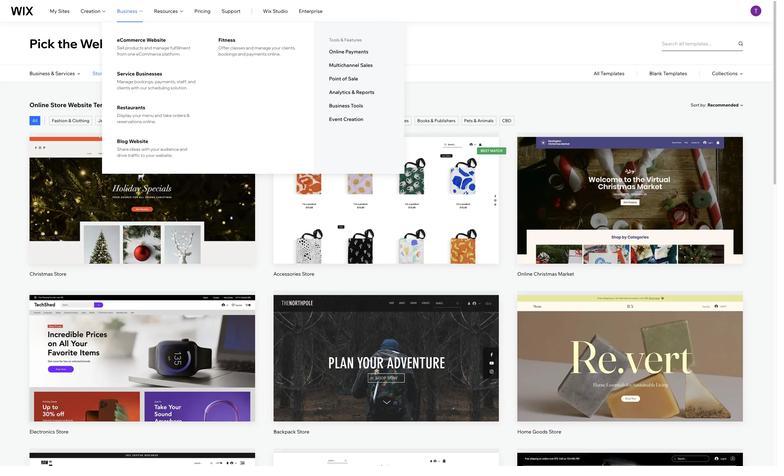 Task type: vqa. For each thing, say whether or not it's contained in the screenshot.


Task type: describe. For each thing, give the bounding box(es) containing it.
event creation link
[[329, 116, 390, 122]]

blank templates
[[650, 70, 688, 77]]

christmas inside online christmas market group
[[534, 271, 557, 277]]

store for christmas store
[[54, 271, 66, 277]]

edit button for online christmas market
[[616, 184, 645, 199]]

restaurants display your menu and take orders & reservations online.
[[117, 105, 190, 125]]

& for arts & crafts
[[161, 118, 164, 124]]

my
[[50, 8, 57, 14]]

goods
[[533, 430, 548, 436]]

& for books & publishers
[[431, 118, 434, 124]]

the
[[57, 36, 78, 51]]

restaurants link
[[117, 105, 198, 111]]

online. inside the restaurants display your menu and take orders & reservations online.
[[143, 119, 156, 125]]

ideas
[[130, 147, 141, 152]]

online store website templates - online christmas market image
[[518, 137, 743, 264]]

& for sports & outdoors
[[319, 118, 322, 124]]

online christmas market
[[518, 271, 575, 277]]

store for backpack store
[[297, 430, 310, 436]]

arts & crafts link
[[149, 116, 180, 126]]

online store website templates - home goods store image
[[518, 296, 743, 422]]

love
[[215, 36, 243, 51]]

business for business
[[117, 8, 137, 14]]

website.
[[156, 153, 173, 158]]

categories by subject element
[[30, 65, 220, 82]]

enterprise
[[299, 8, 323, 14]]

pricing link
[[195, 7, 211, 15]]

businesses
[[136, 71, 162, 77]]

jewelry & accessories link
[[95, 116, 146, 126]]

home & decor
[[185, 118, 214, 124]]

books & publishers link
[[415, 116, 459, 126]]

accessories store group
[[274, 133, 499, 278]]

all templates link
[[594, 65, 625, 82]]

sites
[[58, 8, 70, 14]]

all link
[[30, 116, 40, 126]]

pick
[[30, 36, 55, 51]]

fitness
[[219, 37, 236, 43]]

publishers
[[435, 118, 456, 124]]

with inside blog website share ideas with your audience and drive traffic to your website.
[[141, 147, 150, 152]]

online for online payments
[[329, 49, 345, 55]]

orders
[[173, 113, 186, 118]]

enterprise link
[[299, 7, 323, 15]]

with inside service businesses manage bookings, payments, staff, and clients with our scheduling solution.
[[131, 85, 140, 91]]

home for home goods store
[[518, 430, 532, 436]]

one
[[128, 51, 135, 57]]

support link
[[222, 7, 241, 15]]

multichannel sales
[[329, 62, 373, 68]]

traffic
[[128, 153, 140, 158]]

arts & crafts
[[151, 118, 177, 124]]

store for online store website templates
[[50, 101, 67, 109]]

services
[[55, 70, 75, 77]]

edit for christmas store
[[138, 188, 147, 195]]

by:
[[701, 102, 707, 108]]

online for online store website templates
[[30, 101, 49, 109]]

online store website templates - backpack store image
[[274, 296, 499, 422]]

display
[[117, 113, 132, 118]]

ecommerce website link
[[117, 37, 198, 43]]

Search search field
[[662, 36, 743, 51]]

& for analytics & reports
[[352, 89, 355, 95]]

edit button for christmas store
[[128, 184, 157, 199]]

pets
[[464, 118, 473, 124]]

& for kids & babies
[[392, 118, 394, 124]]

edit for home goods store
[[626, 347, 635, 353]]

edit for online christmas market
[[626, 188, 635, 195]]

community
[[159, 70, 186, 77]]

home goods store group
[[518, 291, 743, 436]]

store for accessories store
[[302, 271, 315, 277]]

share
[[117, 147, 129, 152]]

scheduling
[[148, 85, 170, 91]]

sports
[[305, 118, 318, 124]]

pets & animals
[[464, 118, 494, 124]]

view button for christmas store
[[128, 205, 157, 220]]

analytics & reports link
[[329, 89, 390, 95]]

sports & outdoors
[[305, 118, 342, 124]]

bookings
[[219, 51, 237, 57]]

books & publishers
[[418, 118, 456, 124]]

jewelry
[[98, 118, 114, 124]]

outdoors
[[323, 118, 342, 124]]

all for all templates
[[594, 70, 600, 77]]

business group
[[102, 22, 405, 174]]

& for home & decor
[[199, 118, 201, 124]]

your right to
[[146, 153, 155, 158]]

0 vertical spatial accessories
[[119, 118, 143, 124]]

online store website templates - clothing store image
[[274, 454, 499, 467]]

my sites
[[50, 8, 70, 14]]

business button
[[117, 7, 143, 15]]

website up clothing
[[68, 101, 92, 109]]

service
[[117, 71, 135, 77]]

of
[[342, 76, 347, 82]]

you
[[190, 36, 212, 51]]

pick the website template you love
[[30, 36, 243, 51]]

generic categories element
[[594, 65, 743, 82]]

babies
[[395, 118, 409, 124]]

sort by:
[[691, 102, 707, 108]]

animals
[[478, 118, 494, 124]]

view for christmas store
[[137, 209, 148, 215]]

accessories inside group
[[274, 271, 301, 277]]

resources
[[154, 8, 178, 14]]

clothing
[[72, 118, 89, 124]]

payments
[[247, 51, 267, 57]]

online. inside fitness offer classes and manage your clients, bookings and payments online.
[[268, 51, 281, 57]]

drive
[[117, 153, 127, 158]]

templates for all templates
[[601, 70, 625, 77]]

market
[[558, 271, 575, 277]]

and inside the restaurants display your menu and take orders & reservations online.
[[155, 113, 162, 118]]

manage inside ecommerce website sell products and manage fulfillment from one ecommerce platform.
[[153, 45, 169, 51]]

categories. use the left and right arrow keys to navigate the menu element
[[0, 65, 773, 82]]

your inside fitness offer classes and manage your clients, bookings and payments online.
[[272, 45, 281, 51]]

analytics
[[329, 89, 351, 95]]

website inside ecommerce website sell products and manage fulfillment from one ecommerce platform.
[[147, 37, 166, 43]]

tools & features
[[329, 37, 362, 43]]

decor
[[202, 118, 214, 124]]

online store website templates
[[30, 101, 124, 109]]

analytics & reports
[[329, 89, 375, 95]]

1 vertical spatial ecommerce
[[136, 51, 161, 57]]

manage
[[117, 79, 133, 85]]

kids
[[382, 118, 391, 124]]

christmas store group
[[30, 133, 255, 278]]

electronics store group
[[30, 291, 255, 436]]

sale
[[348, 76, 358, 82]]



Task type: locate. For each thing, give the bounding box(es) containing it.
0 vertical spatial with
[[131, 85, 140, 91]]

& right fashion
[[69, 118, 71, 124]]

electronics inside group
[[30, 430, 55, 436]]

ecommerce up "products" on the top
[[117, 37, 146, 43]]

& right sports
[[319, 118, 322, 124]]

business for business & services
[[30, 70, 50, 77]]

1 horizontal spatial templates
[[601, 70, 625, 77]]

menu
[[142, 113, 154, 118]]

1 christmas from the left
[[30, 271, 53, 277]]

multichannel
[[329, 62, 359, 68]]

accessories store
[[274, 271, 315, 277]]

restaurants
[[117, 105, 145, 111]]

0 horizontal spatial templates
[[93, 101, 124, 109]]

home left goods
[[518, 430, 532, 436]]

jewelry & accessories
[[98, 118, 143, 124]]

online. down menu on the top
[[143, 119, 156, 125]]

business tools
[[329, 103, 363, 109]]

fitness offer classes and manage your clients, bookings and payments online.
[[219, 37, 296, 57]]

templates for blank templates
[[664, 70, 688, 77]]

website up ideas
[[129, 138, 148, 145]]

business inside "categories by subject" 'element'
[[30, 70, 50, 77]]

edit inside backpack store group
[[382, 347, 391, 353]]

& for business & services
[[51, 70, 54, 77]]

and down restaurants link at the top left of the page
[[155, 113, 162, 118]]

with left the our
[[131, 85, 140, 91]]

wix
[[263, 8, 272, 14]]

all
[[594, 70, 600, 77], [32, 118, 37, 124]]

with up to
[[141, 147, 150, 152]]

0 horizontal spatial electronics
[[30, 430, 55, 436]]

edit button for home goods store
[[616, 342, 645, 357]]

edit button for electronics store
[[128, 342, 157, 357]]

0 vertical spatial ecommerce
[[117, 37, 146, 43]]

and inside ecommerce website sell products and manage fulfillment from one ecommerce platform.
[[144, 45, 152, 51]]

books
[[418, 118, 430, 124]]

electronics inside 'link'
[[351, 118, 373, 124]]

business inside group
[[329, 103, 350, 109]]

view for backpack store
[[381, 368, 392, 374]]

electronics for electronics
[[351, 118, 373, 124]]

your up reservations on the left of page
[[132, 113, 141, 118]]

creation
[[81, 8, 100, 14], [344, 116, 364, 122]]

view button for home goods store
[[616, 363, 645, 378]]

0 vertical spatial online
[[329, 49, 345, 55]]

store inside "categories by subject" 'element'
[[93, 70, 105, 77]]

0 horizontal spatial accessories
[[119, 118, 143, 124]]

edit inside home goods store group
[[626, 347, 635, 353]]

view inside electronics store group
[[137, 368, 148, 374]]

fitness link
[[219, 37, 300, 43]]

store
[[93, 70, 105, 77], [50, 101, 67, 109], [54, 271, 66, 277], [302, 271, 315, 277], [56, 430, 69, 436], [297, 430, 310, 436], [549, 430, 562, 436]]

edit for electronics store
[[138, 347, 147, 353]]

creation down business tools link
[[344, 116, 364, 122]]

pets & animals link
[[462, 116, 497, 126]]

view for online christmas market
[[625, 209, 636, 215]]

online
[[329, 49, 345, 55], [30, 101, 49, 109], [518, 271, 533, 277]]

0 horizontal spatial business
[[30, 70, 50, 77]]

online inside business group
[[329, 49, 345, 55]]

payments
[[346, 49, 369, 55]]

& for fashion & clothing
[[69, 118, 71, 124]]

1 vertical spatial online store website templates - accessories store image
[[30, 454, 255, 467]]

0 horizontal spatial online store website templates - accessories store image
[[30, 454, 255, 467]]

1 vertical spatial online
[[30, 101, 49, 109]]

0 vertical spatial online.
[[268, 51, 281, 57]]

staff,
[[177, 79, 187, 85]]

blog website share ideas with your audience and drive traffic to your website.
[[117, 138, 187, 158]]

edit button for backpack store
[[372, 342, 401, 357]]

1 horizontal spatial electronics
[[351, 118, 373, 124]]

fashion & clothing link
[[49, 116, 92, 126]]

clients
[[117, 85, 130, 91]]

0 horizontal spatial creation
[[81, 8, 100, 14]]

view button inside backpack store group
[[372, 363, 401, 378]]

& right orders
[[187, 113, 190, 118]]

& for tools & features
[[341, 37, 344, 43]]

home inside group
[[518, 430, 532, 436]]

view button for electronics store
[[128, 363, 157, 378]]

edit
[[138, 188, 147, 195], [626, 188, 635, 195], [138, 347, 147, 353], [382, 347, 391, 353], [626, 347, 635, 353]]

online inside group
[[518, 271, 533, 277]]

& inside "link"
[[431, 118, 434, 124]]

creation inside creation dropdown button
[[81, 8, 100, 14]]

0 vertical spatial creation
[[81, 8, 100, 14]]

0 horizontal spatial tools
[[329, 37, 340, 43]]

0 vertical spatial business
[[117, 8, 137, 14]]

recommended
[[708, 102, 739, 108]]

multichannel sales link
[[329, 62, 390, 68]]

manage inside fitness offer classes and manage your clients, bookings and payments online.
[[255, 45, 271, 51]]

service businesses link
[[117, 71, 198, 77]]

2 manage from the left
[[255, 45, 271, 51]]

& right arts
[[161, 118, 164, 124]]

online payments
[[329, 49, 369, 55]]

online christmas market group
[[518, 133, 743, 278]]

edit inside online christmas market group
[[626, 188, 635, 195]]

& inside "categories by subject" 'element'
[[51, 70, 54, 77]]

point
[[329, 76, 341, 82]]

and up payments
[[246, 45, 254, 51]]

0 horizontal spatial online.
[[143, 119, 156, 125]]

1 horizontal spatial with
[[141, 147, 150, 152]]

1 vertical spatial creation
[[344, 116, 364, 122]]

edit for backpack store
[[382, 347, 391, 353]]

your down 'blog website' link
[[151, 147, 160, 152]]

online. right payments
[[268, 51, 281, 57]]

online for online christmas market
[[518, 271, 533, 277]]

view button inside online christmas market group
[[616, 205, 645, 220]]

website inside blog website share ideas with your audience and drive traffic to your website.
[[129, 138, 148, 145]]

kids & babies link
[[379, 116, 412, 126]]

manage up payments
[[255, 45, 271, 51]]

cbd link
[[500, 116, 515, 126]]

1 horizontal spatial accessories
[[274, 271, 301, 277]]

1 vertical spatial business
[[30, 70, 50, 77]]

tools up 'online payments'
[[329, 37, 340, 43]]

view inside online christmas market group
[[625, 209, 636, 215]]

1 vertical spatial online.
[[143, 119, 156, 125]]

& left decor on the left top
[[199, 118, 201, 124]]

view for home goods store
[[625, 368, 636, 374]]

offer
[[219, 45, 230, 51]]

business inside 'popup button'
[[117, 8, 137, 14]]

view button inside electronics store group
[[128, 363, 157, 378]]

business & services
[[30, 70, 75, 77]]

online store website templates - accessories store image
[[274, 137, 499, 264], [30, 454, 255, 467]]

payments,
[[155, 79, 176, 85]]

and down classes at the top
[[238, 51, 246, 57]]

website up from
[[80, 36, 130, 51]]

and right audience
[[180, 147, 187, 152]]

view button for backpack store
[[372, 363, 401, 378]]

1 horizontal spatial online.
[[268, 51, 281, 57]]

ecommerce down the template at the top left
[[136, 51, 161, 57]]

1 horizontal spatial all
[[594, 70, 600, 77]]

view inside home goods store group
[[625, 368, 636, 374]]

online store website templates - electronics store image
[[30, 296, 255, 422]]

0 horizontal spatial online
[[30, 101, 49, 109]]

view for electronics store
[[137, 368, 148, 374]]

home goods store
[[518, 430, 562, 436]]

& inside 'link'
[[319, 118, 322, 124]]

all templates
[[594, 70, 625, 77]]

christmas store
[[30, 271, 66, 277]]

0 vertical spatial all
[[594, 70, 600, 77]]

edit inside christmas store group
[[138, 188, 147, 195]]

0 vertical spatial online store website templates - accessories store image
[[274, 137, 499, 264]]

cbd
[[503, 118, 512, 124]]

christmas
[[30, 271, 53, 277], [534, 271, 557, 277]]

& right pets
[[474, 118, 477, 124]]

& for pets & animals
[[474, 118, 477, 124]]

1 vertical spatial home
[[518, 430, 532, 436]]

1 horizontal spatial online
[[329, 49, 345, 55]]

fashion & clothing
[[52, 118, 89, 124]]

store for electronics store
[[56, 430, 69, 436]]

creative
[[123, 70, 142, 77]]

& right jewelry
[[115, 118, 118, 124]]

arts
[[151, 118, 160, 124]]

creation inside business group
[[344, 116, 364, 122]]

home & decor link
[[183, 116, 217, 126]]

0 horizontal spatial all
[[32, 118, 37, 124]]

online store website templates - christmas store image
[[30, 137, 255, 264]]

& left services
[[51, 70, 54, 77]]

& left the features
[[341, 37, 344, 43]]

& for jewelry & accessories
[[115, 118, 118, 124]]

view inside christmas store group
[[137, 209, 148, 215]]

view
[[137, 209, 148, 215], [625, 209, 636, 215], [137, 368, 148, 374], [381, 368, 392, 374], [625, 368, 636, 374]]

2 vertical spatial online
[[518, 271, 533, 277]]

sales
[[360, 62, 373, 68]]

classes
[[230, 45, 245, 51]]

& right kids
[[392, 118, 394, 124]]

website up platform.
[[147, 37, 166, 43]]

2 christmas from the left
[[534, 271, 557, 277]]

edit button inside online christmas market group
[[616, 184, 645, 199]]

0 horizontal spatial christmas
[[30, 271, 53, 277]]

view inside backpack store group
[[381, 368, 392, 374]]

electronics link
[[348, 116, 376, 126]]

and inside blog website share ideas with your audience and drive traffic to your website.
[[180, 147, 187, 152]]

event creation
[[329, 116, 364, 122]]

and down ecommerce website link
[[144, 45, 152, 51]]

business for business tools
[[329, 103, 350, 109]]

online payments link
[[329, 49, 390, 55]]

ecommerce website sell products and manage fulfillment from one ecommerce platform.
[[117, 37, 190, 57]]

bookings,
[[134, 79, 154, 85]]

edit button inside backpack store group
[[372, 342, 401, 357]]

kids & babies
[[382, 118, 409, 124]]

None search field
[[662, 36, 743, 51]]

backpack store group
[[274, 291, 499, 436]]

online store website templates - auto parts store image
[[518, 454, 743, 467]]

business
[[117, 8, 137, 14], [30, 70, 50, 77], [329, 103, 350, 109]]

electronics for electronics store
[[30, 430, 55, 436]]

fashion
[[52, 118, 68, 124]]

0 horizontal spatial home
[[185, 118, 198, 124]]

view button for online christmas market
[[616, 205, 645, 220]]

home left decor on the left top
[[185, 118, 198, 124]]

view button inside home goods store group
[[616, 363, 645, 378]]

manage down ecommerce website link
[[153, 45, 169, 51]]

1 vertical spatial all
[[32, 118, 37, 124]]

edit button
[[128, 184, 157, 199], [616, 184, 645, 199], [128, 342, 157, 357], [372, 342, 401, 357], [616, 342, 645, 357]]

blank
[[650, 70, 663, 77]]

1 manage from the left
[[153, 45, 169, 51]]

tools up event creation link
[[351, 103, 363, 109]]

0 vertical spatial home
[[185, 118, 198, 124]]

templates
[[601, 70, 625, 77], [664, 70, 688, 77], [93, 101, 124, 109]]

all inside generic categories element
[[594, 70, 600, 77]]

edit button inside home goods store group
[[616, 342, 645, 357]]

all for all
[[32, 118, 37, 124]]

1 vertical spatial accessories
[[274, 271, 301, 277]]

2 horizontal spatial online
[[518, 271, 533, 277]]

2 horizontal spatial business
[[329, 103, 350, 109]]

features
[[345, 37, 362, 43]]

home for home & decor
[[185, 118, 198, 124]]

blog
[[117, 138, 128, 145]]

0 vertical spatial electronics
[[351, 118, 373, 124]]

2 horizontal spatial templates
[[664, 70, 688, 77]]

& left the reports
[[352, 89, 355, 95]]

your
[[272, 45, 281, 51], [132, 113, 141, 118], [151, 147, 160, 152], [146, 153, 155, 158]]

1 vertical spatial electronics
[[30, 430, 55, 436]]

& right books
[[431, 118, 434, 124]]

audience
[[160, 147, 179, 152]]

0 horizontal spatial manage
[[153, 45, 169, 51]]

and inside service businesses manage bookings, payments, staff, and clients with our scheduling solution.
[[188, 79, 196, 85]]

your left clients,
[[272, 45, 281, 51]]

&
[[341, 37, 344, 43], [51, 70, 54, 77], [352, 89, 355, 95], [187, 113, 190, 118], [69, 118, 71, 124], [115, 118, 118, 124], [161, 118, 164, 124], [199, 118, 201, 124], [319, 118, 322, 124], [392, 118, 394, 124], [431, 118, 434, 124], [474, 118, 477, 124]]

1 vertical spatial tools
[[351, 103, 363, 109]]

christmas inside christmas store group
[[30, 271, 53, 277]]

backpack
[[274, 430, 296, 436]]

1 horizontal spatial online store website templates - accessories store image
[[274, 137, 499, 264]]

service businesses manage bookings, payments, staff, and clients with our scheduling solution.
[[117, 71, 196, 91]]

support
[[222, 8, 241, 14]]

creation right sites
[[81, 8, 100, 14]]

2 vertical spatial business
[[329, 103, 350, 109]]

edit inside electronics store group
[[138, 347, 147, 353]]

wix studio
[[263, 8, 288, 14]]

& inside the restaurants display your menu and take orders & reservations online.
[[187, 113, 190, 118]]

from
[[117, 51, 127, 57]]

and right staff,
[[188, 79, 196, 85]]

business tools link
[[329, 103, 390, 109]]

0 vertical spatial tools
[[329, 37, 340, 43]]

1 horizontal spatial manage
[[255, 45, 271, 51]]

template
[[132, 36, 188, 51]]

your inside the restaurants display your menu and take orders & reservations online.
[[132, 113, 141, 118]]

1 vertical spatial with
[[141, 147, 150, 152]]

profile image image
[[751, 6, 762, 16]]

1 horizontal spatial tools
[[351, 103, 363, 109]]

1 horizontal spatial business
[[117, 8, 137, 14]]

reservations
[[117, 119, 142, 125]]

view button inside christmas store group
[[128, 205, 157, 220]]

edit button inside electronics store group
[[128, 342, 157, 357]]

ecommerce
[[117, 37, 146, 43], [136, 51, 161, 57]]

edit button inside christmas store group
[[128, 184, 157, 199]]

0 horizontal spatial with
[[131, 85, 140, 91]]

1 horizontal spatial creation
[[344, 116, 364, 122]]

1 horizontal spatial christmas
[[534, 271, 557, 277]]

1 horizontal spatial home
[[518, 430, 532, 436]]



